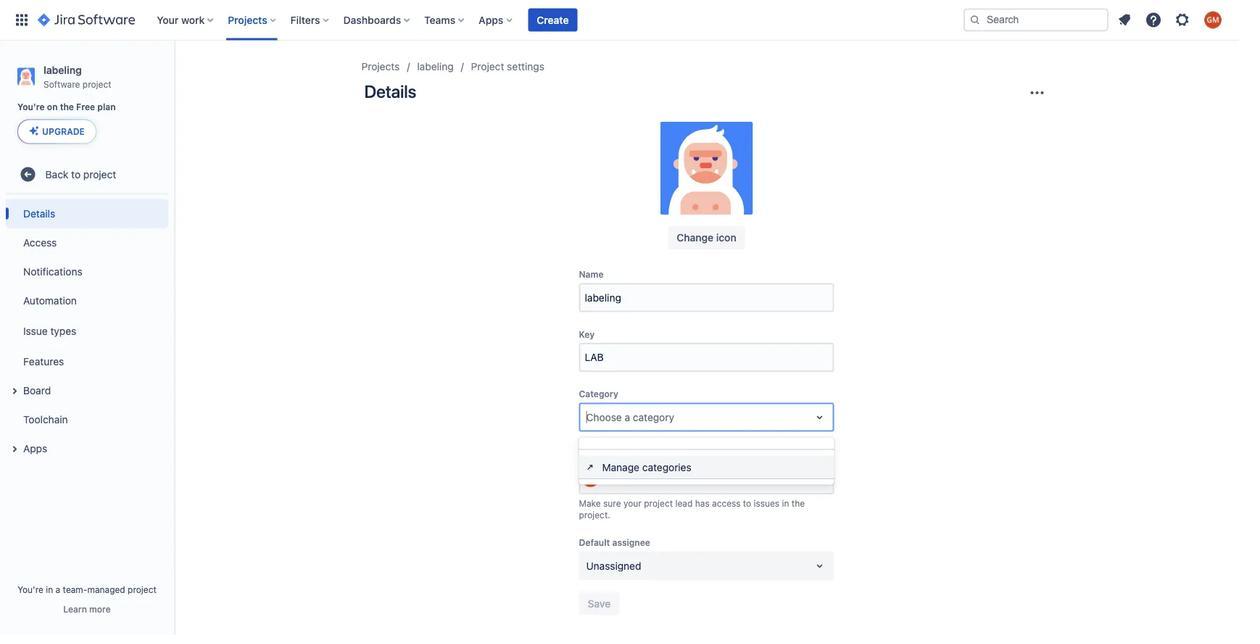 Task type: vqa. For each thing, say whether or not it's contained in the screenshot.
1st other from the left
no



Task type: locate. For each thing, give the bounding box(es) containing it.
primary element
[[9, 0, 964, 40]]

0 vertical spatial you're
[[17, 102, 45, 112]]

project
[[471, 61, 504, 73], [579, 449, 610, 459]]

your work button
[[152, 8, 219, 32]]

project right managed
[[128, 585, 157, 595]]

expand image
[[6, 382, 23, 400]]

project lead
[[579, 449, 630, 459]]

name
[[579, 269, 604, 280]]

to
[[71, 168, 81, 180], [743, 498, 752, 508]]

manage
[[602, 461, 640, 473]]

you're left team-
[[17, 585, 43, 595]]

notifications image
[[1116, 11, 1134, 29]]

1 vertical spatial projects
[[362, 61, 400, 73]]

1 vertical spatial in
[[46, 585, 53, 595]]

project up details link
[[83, 168, 116, 180]]

a right the 'choose'
[[625, 411, 630, 423]]

the right issues
[[792, 498, 805, 508]]

1 vertical spatial apps
[[23, 442, 47, 454]]

choose
[[586, 411, 622, 423]]

you're on the free plan
[[17, 102, 116, 112]]

in right issues
[[782, 498, 789, 508]]

0 horizontal spatial a
[[56, 585, 60, 595]]

back to project
[[45, 168, 116, 180]]

1 horizontal spatial lead
[[676, 498, 693, 508]]

settings
[[507, 61, 545, 73]]

0 vertical spatial apps
[[479, 14, 504, 26]]

apps
[[479, 14, 504, 26], [23, 442, 47, 454]]

lead
[[612, 449, 630, 459], [676, 498, 693, 508]]

jira software image
[[38, 11, 135, 29], [38, 11, 135, 29]]

0 horizontal spatial details
[[23, 207, 55, 219]]

back
[[45, 168, 68, 180]]

board button
[[6, 376, 168, 405]]

labeling inside labeling software project
[[44, 64, 82, 76]]

1 vertical spatial lead
[[676, 498, 693, 508]]

details
[[364, 81, 416, 102], [23, 207, 55, 219]]

0 horizontal spatial project
[[471, 61, 504, 73]]

1 you're from the top
[[17, 102, 45, 112]]

2 you're from the top
[[17, 585, 43, 595]]

project inside make sure your project lead has access to issues in the project.
[[644, 498, 673, 508]]

0 horizontal spatial projects
[[228, 14, 267, 26]]

labeling down teams
[[417, 61, 454, 73]]

to right back
[[71, 168, 81, 180]]

a
[[625, 411, 630, 423], [56, 585, 60, 595]]

your work
[[157, 14, 205, 26]]

1 horizontal spatial in
[[782, 498, 789, 508]]

projects right work
[[228, 14, 267, 26]]

projects inside 'dropdown button'
[[228, 14, 267, 26]]

apps right teams dropdown button
[[479, 14, 504, 26]]

the right on
[[60, 102, 74, 112]]

change icon
[[677, 232, 737, 244]]

project.
[[579, 510, 611, 520]]

in
[[782, 498, 789, 508], [46, 585, 53, 595]]

1 vertical spatial the
[[792, 498, 805, 508]]

you're left on
[[17, 102, 45, 112]]

icon
[[716, 232, 737, 244]]

board
[[23, 384, 51, 396]]

labeling link
[[417, 58, 454, 75]]

details down "projects" link
[[364, 81, 416, 102]]

projects for "projects" link
[[362, 61, 400, 73]]

1 vertical spatial to
[[743, 498, 752, 508]]

1 vertical spatial you're
[[17, 585, 43, 595]]

lead up manage
[[612, 449, 630, 459]]

project up open link image at the left of the page
[[579, 449, 610, 459]]

Search field
[[964, 8, 1109, 32]]

lead left has
[[676, 498, 693, 508]]

managed
[[87, 585, 125, 595]]

create
[[537, 14, 569, 26]]

a left team-
[[56, 585, 60, 595]]

toolchain link
[[6, 405, 168, 434]]

group
[[6, 195, 168, 467]]

1 vertical spatial project
[[579, 449, 610, 459]]

labeling up software
[[44, 64, 82, 76]]

automation
[[23, 294, 77, 306]]

apps button
[[474, 8, 518, 32]]

filters button
[[286, 8, 335, 32]]

1 horizontal spatial to
[[743, 498, 752, 508]]

giulia masi image
[[582, 470, 599, 487]]

learn more button
[[63, 603, 111, 615]]

0 horizontal spatial apps
[[23, 442, 47, 454]]

the
[[60, 102, 74, 112], [792, 498, 805, 508]]

0 vertical spatial lead
[[612, 449, 630, 459]]

0 horizontal spatial to
[[71, 168, 81, 180]]

0 vertical spatial in
[[782, 498, 789, 508]]

plan
[[97, 102, 116, 112]]

projects
[[228, 14, 267, 26], [362, 61, 400, 73]]

free
[[76, 102, 95, 112]]

Key field
[[581, 344, 833, 371]]

0 vertical spatial to
[[71, 168, 81, 180]]

0 vertical spatial details
[[364, 81, 416, 102]]

details up access in the left top of the page
[[23, 207, 55, 219]]

projects for projects 'dropdown button'
[[228, 14, 267, 26]]

the inside make sure your project lead has access to issues in the project.
[[792, 498, 805, 508]]

0 vertical spatial a
[[625, 411, 630, 423]]

1 horizontal spatial the
[[792, 498, 805, 508]]

make
[[579, 498, 601, 508]]

has
[[695, 498, 710, 508]]

1 horizontal spatial labeling
[[417, 61, 454, 73]]

banner
[[0, 0, 1240, 41]]

help image
[[1145, 11, 1163, 29]]

1 horizontal spatial apps
[[479, 14, 504, 26]]

apps down toolchain
[[23, 442, 47, 454]]

appswitcher icon image
[[13, 11, 30, 29]]

to left issues
[[743, 498, 752, 508]]

more image
[[1029, 84, 1046, 102]]

project left settings
[[471, 61, 504, 73]]

settings image
[[1174, 11, 1192, 29]]

issues
[[754, 498, 780, 508]]

project settings
[[471, 61, 545, 73]]

in left team-
[[46, 585, 53, 595]]

access link
[[6, 228, 168, 257]]

1 horizontal spatial project
[[579, 449, 610, 459]]

0 vertical spatial project
[[471, 61, 504, 73]]

issue types
[[23, 325, 76, 337]]

access
[[712, 498, 741, 508]]

projects down dashboards dropdown button
[[362, 61, 400, 73]]

access
[[23, 236, 57, 248]]

change icon button
[[668, 226, 745, 250]]

0 horizontal spatial in
[[46, 585, 53, 595]]

0 vertical spatial projects
[[228, 14, 267, 26]]

notifications
[[23, 265, 82, 277]]

open link image
[[585, 462, 597, 473]]

masi
[[635, 473, 657, 485]]

learn
[[63, 604, 87, 614]]

0 horizontal spatial labeling
[[44, 64, 82, 76]]

labeling
[[417, 61, 454, 73], [44, 64, 82, 76]]

project right your
[[644, 498, 673, 508]]

work
[[181, 14, 205, 26]]

you're
[[17, 102, 45, 112], [17, 585, 43, 595]]

1 horizontal spatial details
[[364, 81, 416, 102]]

project
[[83, 79, 111, 89], [83, 168, 116, 180], [644, 498, 673, 508], [128, 585, 157, 595]]

0 vertical spatial the
[[60, 102, 74, 112]]

giulia masi
[[607, 473, 657, 485]]

1 horizontal spatial projects
[[362, 61, 400, 73]]

team-
[[63, 585, 87, 595]]

project up plan
[[83, 79, 111, 89]]

project for project settings
[[471, 61, 504, 73]]



Task type: describe. For each thing, give the bounding box(es) containing it.
labeling for labeling software project
[[44, 64, 82, 76]]

default assignee
[[579, 538, 650, 548]]

manage categories
[[602, 461, 692, 473]]

toolchain
[[23, 413, 68, 425]]

issue
[[23, 325, 48, 337]]

0 horizontal spatial the
[[60, 102, 74, 112]]

1 horizontal spatial a
[[625, 411, 630, 423]]

software
[[44, 79, 80, 89]]

lead inside make sure your project lead has access to issues in the project.
[[676, 498, 693, 508]]

giulia
[[607, 473, 633, 485]]

1 vertical spatial a
[[56, 585, 60, 595]]

sure
[[603, 498, 621, 508]]

teams button
[[420, 8, 470, 32]]

choose a category
[[586, 411, 675, 423]]

apps inside button
[[23, 442, 47, 454]]

make sure your project lead has access to issues in the project.
[[579, 498, 805, 520]]

Default assignee text field
[[586, 559, 589, 573]]

projects button
[[224, 8, 282, 32]]

upgrade
[[42, 126, 85, 137]]

assignee
[[612, 538, 650, 548]]

details link
[[6, 199, 168, 228]]

project for project lead
[[579, 449, 610, 459]]

your
[[157, 14, 179, 26]]

category
[[633, 411, 675, 423]]

create button
[[528, 8, 578, 32]]

Category text field
[[586, 410, 589, 425]]

unassigned
[[586, 560, 642, 572]]

filters
[[291, 14, 320, 26]]

banner containing your work
[[0, 0, 1240, 41]]

labeling software project
[[44, 64, 111, 89]]

open image
[[811, 409, 829, 426]]

labeling for labeling
[[417, 61, 454, 73]]

you're for you're on the free plan
[[17, 102, 45, 112]]

expand image
[[6, 440, 23, 458]]

upgrade button
[[18, 120, 96, 143]]

you're in a team-managed project
[[17, 585, 157, 595]]

your
[[624, 498, 642, 508]]

notifications link
[[6, 257, 168, 286]]

default
[[579, 538, 610, 548]]

more
[[89, 604, 111, 614]]

group containing details
[[6, 195, 168, 467]]

projects link
[[362, 58, 400, 75]]

features link
[[6, 347, 168, 376]]

to inside make sure your project lead has access to issues in the project.
[[743, 498, 752, 508]]

apps inside dropdown button
[[479, 14, 504, 26]]

dashboards button
[[339, 8, 416, 32]]

open image
[[811, 557, 829, 575]]

back to project link
[[6, 160, 168, 189]]

project settings link
[[471, 58, 545, 75]]

dashboards
[[343, 14, 401, 26]]

key
[[579, 329, 595, 339]]

project inside labeling software project
[[83, 79, 111, 89]]

1 vertical spatial details
[[23, 207, 55, 219]]

search image
[[970, 14, 981, 26]]

category
[[579, 389, 619, 399]]

features
[[23, 355, 64, 367]]

change
[[677, 232, 714, 244]]

project avatar image
[[660, 122, 753, 215]]

types
[[50, 325, 76, 337]]

automation link
[[6, 286, 168, 315]]

on
[[47, 102, 58, 112]]

learn more
[[63, 604, 111, 614]]

Name field
[[581, 285, 833, 311]]

issue types link
[[6, 315, 168, 347]]

in inside make sure your project lead has access to issues in the project.
[[782, 498, 789, 508]]

apps button
[[6, 434, 168, 463]]

categories
[[642, 461, 692, 473]]

0 horizontal spatial lead
[[612, 449, 630, 459]]

your profile and settings image
[[1205, 11, 1222, 29]]

sidebar navigation image
[[158, 58, 190, 87]]

you're for you're in a team-managed project
[[17, 585, 43, 595]]

teams
[[424, 14, 456, 26]]



